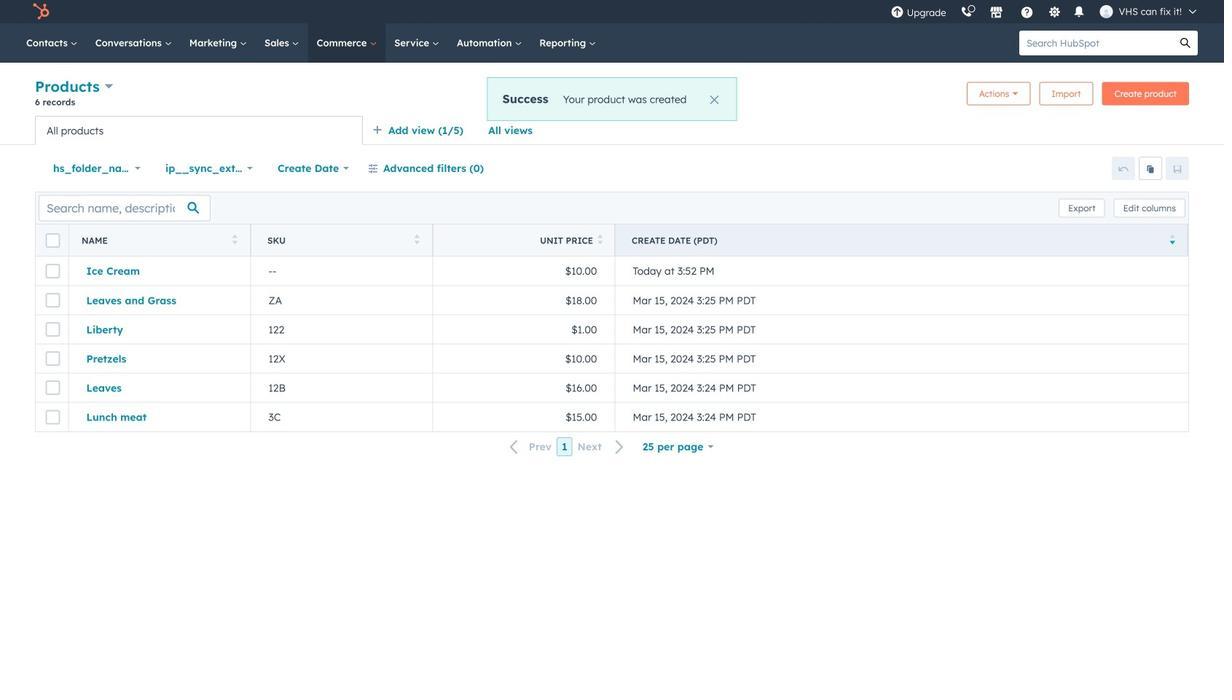 Task type: describe. For each thing, give the bounding box(es) containing it.
press to sort. image for 1st press to sort. element from the right
[[598, 234, 604, 245]]

press to sort. image for 1st press to sort. element
[[232, 234, 238, 245]]

Search name, description, or SKU search field
[[39, 195, 211, 221]]

2 press to sort. element from the left
[[415, 234, 420, 247]]

3 press to sort. element from the left
[[598, 234, 604, 247]]

pagination navigation
[[501, 437, 634, 457]]

descending sort. press to sort ascending. element
[[1171, 234, 1176, 247]]

terry turtle image
[[1101, 5, 1114, 18]]



Task type: vqa. For each thing, say whether or not it's contained in the screenshot.
FEW
no



Task type: locate. For each thing, give the bounding box(es) containing it.
press to sort. image
[[232, 234, 238, 245], [415, 234, 420, 245], [598, 234, 604, 245]]

marketplaces image
[[991, 7, 1004, 20]]

0 horizontal spatial press to sort. image
[[232, 234, 238, 245]]

alert
[[487, 77, 737, 121]]

1 horizontal spatial press to sort. image
[[415, 234, 420, 245]]

press to sort. element
[[232, 234, 238, 247], [415, 234, 420, 247], [598, 234, 604, 247]]

2 press to sort. image from the left
[[415, 234, 420, 245]]

1 horizontal spatial press to sort. element
[[415, 234, 420, 247]]

Search HubSpot search field
[[1020, 31, 1174, 55]]

banner
[[35, 76, 1190, 116]]

close image
[[710, 96, 719, 104]]

2 horizontal spatial press to sort. element
[[598, 234, 604, 247]]

menu
[[884, 0, 1207, 23]]

0 horizontal spatial press to sort. element
[[232, 234, 238, 247]]

3 press to sort. image from the left
[[598, 234, 604, 245]]

descending sort. press to sort ascending. image
[[1171, 234, 1176, 245]]

1 press to sort. image from the left
[[232, 234, 238, 245]]

press to sort. image for 2nd press to sort. element from left
[[415, 234, 420, 245]]

2 horizontal spatial press to sort. image
[[598, 234, 604, 245]]

1 press to sort. element from the left
[[232, 234, 238, 247]]



